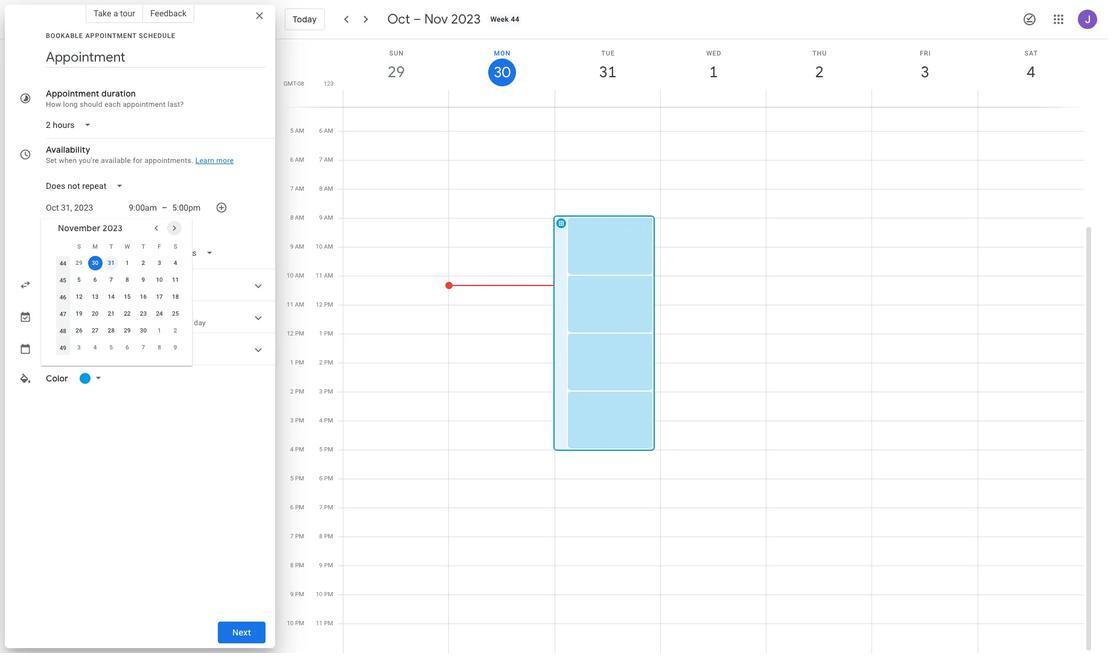 Task type: vqa. For each thing, say whether or not it's contained in the screenshot.


Task type: locate. For each thing, give the bounding box(es) containing it.
4 column header
[[978, 39, 1084, 107]]

– left end time text field
[[162, 203, 167, 212]]

29 right 28
[[124, 327, 131, 334]]

week 44
[[490, 15, 520, 24]]

sat
[[1025, 49, 1038, 57]]

1 horizontal spatial 8 am
[[319, 185, 333, 192]]

7 row from the top
[[55, 339, 183, 356]]

4 inside 'sat 4'
[[1026, 62, 1035, 82]]

row
[[55, 238, 183, 255], [55, 255, 183, 272], [55, 272, 183, 289], [55, 289, 183, 305], [55, 305, 183, 322], [55, 322, 183, 339], [55, 339, 183, 356]]

maximum
[[113, 319, 146, 327]]

0 horizontal spatial 10 am
[[287, 272, 304, 279]]

1 row from the top
[[55, 238, 183, 255]]

29 down sun
[[387, 62, 404, 82]]

am
[[295, 127, 304, 134], [324, 127, 333, 134], [295, 156, 304, 163], [324, 156, 333, 163], [295, 185, 304, 192], [324, 185, 333, 192], [295, 214, 304, 221], [324, 214, 333, 221], [295, 243, 304, 250], [324, 243, 333, 250], [295, 272, 304, 279], [324, 272, 333, 279], [295, 301, 304, 308]]

1 vertical spatial 5 pm
[[290, 475, 304, 482]]

11 inside november 2023 grid
[[172, 276, 179, 283]]

22
[[124, 310, 131, 317]]

26
[[76, 327, 82, 334]]

0 vertical spatial 2023
[[451, 11, 481, 28]]

19
[[76, 310, 82, 317]]

30 for the 30 element
[[140, 327, 147, 334]]

0 vertical spatial for
[[133, 156, 143, 165]]

0 horizontal spatial 9 am
[[290, 243, 304, 250]]

1 column header
[[660, 39, 767, 107]]

2 horizontal spatial 12
[[316, 301, 323, 308]]

a inside button
[[113, 8, 118, 18]]

30 inside mon 30
[[493, 63, 510, 82]]

tour
[[120, 8, 135, 18]]

friday, november 3 element
[[911, 59, 939, 86]]

6 am right 5 am
[[319, 127, 333, 134]]

1 vertical spatial 2023
[[103, 223, 123, 234]]

availability set when you're available for appointments. learn more
[[46, 144, 234, 165]]

checked
[[89, 339, 124, 349]]

pm
[[324, 301, 333, 308], [295, 330, 304, 337], [324, 330, 333, 337], [295, 359, 304, 366], [324, 359, 333, 366], [295, 388, 304, 395], [324, 388, 333, 395], [295, 417, 304, 424], [324, 417, 333, 424], [295, 446, 304, 453], [324, 446, 333, 453], [295, 475, 304, 482], [324, 475, 333, 482], [295, 504, 304, 511], [324, 504, 333, 511], [295, 533, 304, 540], [324, 533, 333, 540], [295, 562, 304, 569], [324, 562, 333, 569], [295, 591, 304, 598], [324, 591, 333, 598], [295, 620, 304, 627], [324, 620, 333, 627]]

0 vertical spatial 11 am
[[316, 272, 333, 279]]

44 right "week"
[[511, 15, 520, 24]]

no down booked
[[46, 319, 56, 327]]

7 pm
[[319, 504, 333, 511], [290, 533, 304, 540]]

grid containing 29
[[280, 39, 1094, 653]]

row containing 19
[[55, 305, 183, 322]]

0 vertical spatial 31
[[599, 62, 616, 82]]

0 horizontal spatial 6 pm
[[290, 504, 304, 511]]

0 vertical spatial 4 pm
[[319, 417, 333, 424]]

for inside dropdown button
[[126, 339, 138, 349]]

·
[[97, 319, 99, 327]]

10 pm left 11 pm
[[287, 620, 304, 627]]

60
[[46, 287, 54, 295]]

october 31 element
[[104, 256, 118, 270]]

1 horizontal spatial 7 pm
[[319, 504, 333, 511]]

12
[[76, 293, 82, 300], [316, 301, 323, 308], [287, 330, 294, 337]]

0 horizontal spatial a
[[64, 224, 69, 235]]

1 vertical spatial 12
[[316, 301, 323, 308]]

0 horizontal spatial 9 pm
[[290, 591, 304, 598]]

1 vertical spatial 29
[[76, 260, 82, 266]]

sat 4
[[1025, 49, 1038, 82]]

0 horizontal spatial no
[[46, 319, 56, 327]]

24 element
[[152, 307, 167, 321]]

30 left 31 cell
[[92, 260, 99, 266]]

20
[[92, 310, 99, 317]]

2
[[814, 62, 823, 82], [142, 260, 145, 266], [174, 327, 177, 334], [319, 359, 323, 366], [290, 388, 294, 395]]

11
[[316, 272, 322, 279], [172, 276, 179, 283], [287, 301, 294, 308], [316, 620, 323, 627]]

1 vertical spatial 4 pm
[[290, 446, 304, 453]]

row group containing 29
[[55, 255, 183, 356]]

no
[[46, 319, 56, 327], [101, 319, 111, 327]]

1 horizontal spatial 5 pm
[[319, 446, 333, 453]]

hours
[[128, 287, 147, 295]]

how
[[46, 100, 61, 109]]

row containing s
[[55, 238, 183, 255]]

learn more link
[[195, 156, 234, 165]]

appointment up ·
[[79, 307, 131, 318]]

1 horizontal spatial –
[[413, 11, 421, 28]]

december 5 element
[[104, 340, 118, 355]]

1 horizontal spatial 10 pm
[[316, 591, 333, 598]]

0 horizontal spatial 29
[[76, 260, 82, 266]]

for inside availability set when you're available for appointments. learn more
[[133, 156, 143, 165]]

27 element
[[88, 324, 102, 338]]

f
[[158, 243, 161, 250]]

1 horizontal spatial 6 pm
[[319, 475, 333, 482]]

appointment inside booked appointment settings no buffer time · no maximum bookings per day
[[79, 307, 131, 318]]

1 horizontal spatial s
[[174, 243, 177, 250]]

6 am down 5 am
[[290, 156, 304, 163]]

30 inside "cell"
[[92, 260, 99, 266]]

a inside 'button'
[[64, 224, 69, 235]]

0 horizontal spatial 8 am
[[290, 214, 304, 221]]

0 vertical spatial 44
[[511, 15, 520, 24]]

2 no from the left
[[101, 319, 111, 327]]

0 vertical spatial 6 am
[[319, 127, 333, 134]]

december 2 element
[[168, 324, 183, 338]]

25
[[172, 310, 179, 317]]

should
[[80, 100, 103, 109]]

1 horizontal spatial 7 am
[[319, 156, 333, 163]]

30 right "29" element
[[140, 327, 147, 334]]

0 horizontal spatial 30
[[92, 260, 99, 266]]

0 vertical spatial a
[[113, 8, 118, 18]]

row containing 3
[[55, 339, 183, 356]]

wednesday, november 1 element
[[700, 59, 728, 86]]

row group
[[55, 255, 183, 356]]

2 row from the top
[[55, 255, 183, 272]]

10 am
[[316, 243, 333, 250], [287, 272, 304, 279]]

2 vertical spatial 30
[[140, 327, 147, 334]]

a
[[113, 8, 118, 18], [64, 224, 69, 235]]

2023 right the date
[[103, 223, 123, 234]]

0 horizontal spatial 4 pm
[[290, 446, 304, 453]]

31 inside column header
[[599, 62, 616, 82]]

0 vertical spatial –
[[413, 11, 421, 28]]

mon
[[494, 49, 511, 57]]

scheduling
[[46, 275, 91, 286]]

wed 1
[[706, 49, 722, 82]]

appointment inside appointment duration how long should each appointment last?
[[123, 100, 166, 109]]

october 30, today element
[[88, 256, 102, 270]]

3 inside "element"
[[77, 344, 81, 351]]

1 horizontal spatial no
[[101, 319, 111, 327]]

appointment duration how long should each appointment last?
[[46, 88, 184, 109]]

1 horizontal spatial 9 am
[[319, 214, 333, 221]]

6 pm
[[319, 475, 333, 482], [290, 504, 304, 511]]

today button
[[285, 5, 325, 34]]

2 inside thu 2
[[814, 62, 823, 82]]

when
[[59, 156, 77, 165]]

for down "29" element
[[126, 339, 138, 349]]

30
[[493, 63, 510, 82], [92, 260, 99, 266], [140, 327, 147, 334]]

None field
[[41, 114, 101, 136], [41, 175, 133, 197], [41, 114, 101, 136], [41, 175, 133, 197]]

december 4 element
[[88, 340, 102, 355]]

1 pm
[[319, 330, 333, 337], [290, 359, 304, 366]]

5 inside 'element'
[[109, 344, 113, 351]]

7
[[319, 156, 322, 163], [290, 185, 294, 192], [109, 276, 113, 283], [142, 344, 145, 351], [319, 504, 323, 511], [290, 533, 294, 540]]

1 horizontal spatial 8 pm
[[319, 533, 333, 540]]

1 t from the left
[[109, 243, 113, 250]]

1 horizontal spatial 11 am
[[316, 272, 333, 279]]

47
[[60, 311, 66, 317]]

1 vertical spatial 10 pm
[[287, 620, 304, 627]]

4 row from the top
[[55, 289, 183, 305]]

1 horizontal spatial 9 pm
[[319, 562, 333, 569]]

1 vertical spatial appointment
[[79, 307, 131, 318]]

1 horizontal spatial 31
[[599, 62, 616, 82]]

s right "f" at the top of page
[[174, 243, 177, 250]]

1 vertical spatial 6 pm
[[290, 504, 304, 511]]

6
[[319, 127, 322, 134], [290, 156, 294, 163], [93, 276, 97, 283], [126, 344, 129, 351], [319, 475, 323, 482], [290, 504, 294, 511]]

4 pm
[[319, 417, 333, 424], [290, 446, 304, 453]]

0 vertical spatial 29
[[387, 62, 404, 82]]

Add title text field
[[46, 48, 266, 66]]

no right ·
[[101, 319, 111, 327]]

0 vertical spatial 10 pm
[[316, 591, 333, 598]]

3
[[920, 62, 929, 82], [158, 260, 161, 266], [77, 344, 81, 351], [319, 388, 323, 395], [290, 417, 294, 424]]

feedback button
[[143, 4, 194, 23]]

29 for "29" element
[[124, 327, 131, 334]]

5 row from the top
[[55, 305, 183, 322]]

0 vertical spatial 7 am
[[319, 156, 333, 163]]

t right w
[[141, 243, 145, 250]]

november
[[58, 223, 101, 234]]

december 7 element
[[136, 340, 151, 355]]

1 horizontal spatial 29
[[124, 327, 131, 334]]

grid
[[280, 39, 1094, 653]]

s
[[77, 243, 81, 250], [174, 243, 177, 250]]

0 vertical spatial 5 pm
[[319, 446, 333, 453]]

1 vertical spatial 9 pm
[[290, 591, 304, 598]]

t
[[109, 243, 113, 250], [141, 243, 145, 250]]

0 horizontal spatial s
[[77, 243, 81, 250]]

1 vertical spatial for
[[126, 339, 138, 349]]

30 element
[[136, 324, 151, 338]]

– right oct
[[413, 11, 421, 28]]

1 vertical spatial 7 pm
[[290, 533, 304, 540]]

t right m
[[109, 243, 113, 250]]

row containing 29
[[55, 255, 183, 272]]

0 horizontal spatial –
[[162, 203, 167, 212]]

0 vertical spatial 10 am
[[316, 243, 333, 250]]

0 vertical spatial 30
[[493, 63, 510, 82]]

a for add
[[64, 224, 69, 235]]

–
[[413, 11, 421, 28], [162, 203, 167, 212]]

you're
[[79, 156, 99, 165]]

nov
[[424, 11, 448, 28]]

2 vertical spatial 12
[[287, 330, 294, 337]]

for right the 'available'
[[133, 156, 143, 165]]

0 horizontal spatial 3 pm
[[290, 417, 304, 424]]

1 horizontal spatial 1 pm
[[319, 330, 333, 337]]

1 horizontal spatial 12 pm
[[316, 301, 333, 308]]

30 down mon
[[493, 63, 510, 82]]

0 vertical spatial 3 pm
[[319, 388, 333, 395]]

today
[[293, 14, 317, 25]]

1 vertical spatial 1 pm
[[290, 359, 304, 366]]

appointment down duration at the top
[[123, 100, 166, 109]]

7 am
[[319, 156, 333, 163], [290, 185, 304, 192]]

17
[[156, 293, 163, 300]]

calendars checked for availability button
[[41, 336, 273, 362]]

1 vertical spatial 3 pm
[[290, 417, 304, 424]]

3 pm
[[319, 388, 333, 395], [290, 417, 304, 424]]

0 vertical spatial 12
[[76, 293, 82, 300]]

10
[[316, 243, 322, 250], [287, 272, 294, 279], [156, 276, 163, 283], [316, 591, 323, 598], [287, 620, 294, 627]]

29 left 30 "cell"
[[76, 260, 82, 266]]

20 element
[[88, 307, 102, 321]]

5
[[290, 127, 294, 134], [77, 276, 81, 283], [109, 344, 113, 351], [319, 446, 323, 453], [290, 475, 294, 482]]

1 vertical spatial 12 pm
[[287, 330, 304, 337]]

1 horizontal spatial 2 pm
[[319, 359, 333, 366]]

a left tour
[[113, 8, 118, 18]]

2 horizontal spatial 30
[[493, 63, 510, 82]]

booked
[[46, 307, 77, 318]]

2 column header
[[766, 39, 872, 107]]

december 9 element
[[168, 340, 183, 355]]

in
[[74, 287, 80, 295]]

advance
[[82, 287, 111, 295]]

0 horizontal spatial 2 pm
[[290, 388, 304, 395]]

3 row from the top
[[55, 272, 183, 289]]

2023
[[451, 11, 481, 28], [103, 223, 123, 234]]

2 pm
[[319, 359, 333, 366], [290, 388, 304, 395]]

1 vertical spatial 30
[[92, 260, 99, 266]]

duration
[[101, 88, 136, 99]]

6 row from the top
[[55, 322, 183, 339]]

2 s from the left
[[174, 243, 177, 250]]

44 left october 29 element
[[60, 260, 66, 266]]

0 horizontal spatial 12
[[76, 293, 82, 300]]

1 vertical spatial a
[[64, 224, 69, 235]]

monday, october 30, today element
[[488, 59, 516, 86]]

a right add
[[64, 224, 69, 235]]

4 inside scheduling window 60 days in advance to 4 hours before
[[121, 287, 126, 295]]

31 right october 30, today element on the top
[[108, 260, 115, 266]]

w
[[125, 243, 130, 250]]

bookings
[[148, 319, 179, 327]]

123
[[324, 80, 334, 87]]

28
[[108, 327, 115, 334]]

25 element
[[168, 307, 183, 321]]

december 3 element
[[72, 340, 86, 355]]

1
[[709, 62, 717, 82], [126, 260, 129, 266], [158, 327, 161, 334], [319, 330, 323, 337], [290, 359, 294, 366]]

a for take
[[113, 8, 118, 18]]

16 element
[[136, 290, 151, 304]]

booked appointment settings no buffer time · no maximum bookings per day
[[46, 307, 206, 327]]

1 vertical spatial 8 pm
[[290, 562, 304, 569]]

0 horizontal spatial 10 pm
[[287, 620, 304, 627]]

availability
[[46, 144, 90, 155]]

21
[[108, 310, 115, 317]]

12 inside 12 element
[[76, 293, 82, 300]]

thursday, november 2 element
[[806, 59, 833, 86]]

2023 right nov
[[451, 11, 481, 28]]

available
[[101, 156, 131, 165]]

1 horizontal spatial 4 pm
[[319, 417, 333, 424]]

0 vertical spatial 2 pm
[[319, 359, 333, 366]]

row containing 12
[[55, 289, 183, 305]]

appointment
[[123, 100, 166, 109], [79, 307, 131, 318]]

10 pm up 11 pm
[[316, 591, 333, 598]]

29 for october 29 element
[[76, 260, 82, 266]]

s left m
[[77, 243, 81, 250]]

1 horizontal spatial t
[[141, 243, 145, 250]]

0 horizontal spatial t
[[109, 243, 113, 250]]

8 am
[[319, 185, 333, 192], [290, 214, 304, 221]]

calendars
[[46, 339, 87, 349]]

0 horizontal spatial 11 am
[[287, 301, 304, 308]]

0 vertical spatial 8 pm
[[319, 533, 333, 540]]

11 am
[[316, 272, 333, 279], [287, 301, 304, 308]]

m
[[92, 243, 98, 250]]

23 element
[[136, 307, 151, 321]]

2 vertical spatial 29
[[124, 327, 131, 334]]

31 down tue
[[599, 62, 616, 82]]

0 vertical spatial 9 pm
[[319, 562, 333, 569]]

row containing 26
[[55, 322, 183, 339]]

1 horizontal spatial 30
[[140, 327, 147, 334]]

feedback
[[150, 8, 187, 18]]

0 vertical spatial 6 pm
[[319, 475, 333, 482]]



Task type: describe. For each thing, give the bounding box(es) containing it.
1 horizontal spatial 12
[[287, 330, 294, 337]]

1 vertical spatial 7 am
[[290, 185, 304, 192]]

0 horizontal spatial 2023
[[103, 223, 123, 234]]

0 vertical spatial 7 pm
[[319, 504, 333, 511]]

take a tour button
[[86, 4, 143, 23]]

before
[[149, 287, 171, 295]]

tue
[[601, 49, 615, 57]]

take
[[93, 8, 111, 18]]

5 am
[[290, 127, 304, 134]]

1 no from the left
[[46, 319, 56, 327]]

26 element
[[72, 324, 86, 338]]

1 vertical spatial –
[[162, 203, 167, 212]]

0 vertical spatial 1 pm
[[319, 330, 333, 337]]

28 element
[[104, 324, 118, 338]]

thu 2
[[813, 49, 827, 82]]

thu
[[813, 49, 827, 57]]

18 element
[[168, 290, 183, 304]]

14 element
[[104, 290, 118, 304]]

november 2023 grid
[[53, 238, 183, 356]]

appointment
[[85, 32, 137, 40]]

1 vertical spatial 11 am
[[287, 301, 304, 308]]

0 vertical spatial 9 am
[[319, 214, 333, 221]]

29 inside column header
[[387, 62, 404, 82]]

Start time text field
[[123, 200, 157, 215]]

10 element
[[152, 273, 167, 287]]

appointment
[[46, 88, 99, 99]]

take a tour
[[93, 8, 135, 18]]

30 column header
[[449, 39, 555, 107]]

gmt-
[[284, 80, 297, 87]]

week
[[490, 15, 509, 24]]

add
[[46, 224, 62, 235]]

0 vertical spatial 12 pm
[[316, 301, 333, 308]]

1 vertical spatial 6 am
[[290, 156, 304, 163]]

30 cell
[[87, 255, 103, 272]]

row group inside november 2023 grid
[[55, 255, 183, 356]]

1 horizontal spatial 2023
[[451, 11, 481, 28]]

0 horizontal spatial 5 pm
[[290, 475, 304, 482]]

0 horizontal spatial 7 pm
[[290, 533, 304, 540]]

oct
[[387, 11, 410, 28]]

tuesday, october 31 element
[[594, 59, 622, 86]]

november 2023
[[58, 223, 123, 234]]

29 element
[[120, 324, 134, 338]]

29 column header
[[343, 39, 449, 107]]

learn
[[195, 156, 214, 165]]

15
[[124, 293, 131, 300]]

21 element
[[104, 307, 118, 321]]

48
[[60, 327, 66, 334]]

per
[[181, 319, 192, 327]]

saturday, november 4 element
[[1017, 59, 1045, 86]]

31 inside cell
[[108, 260, 115, 266]]

calendars checked for availability
[[46, 339, 183, 349]]

19 element
[[72, 307, 86, 321]]

day
[[194, 319, 206, 327]]

08
[[297, 80, 304, 87]]

11 element
[[168, 273, 183, 287]]

december 1 element
[[152, 324, 167, 338]]

sun
[[389, 49, 404, 57]]

2 t from the left
[[141, 243, 145, 250]]

add a date button
[[41, 219, 94, 240]]

bookable
[[46, 32, 83, 40]]

3 column header
[[872, 39, 978, 107]]

3 inside "fri 3"
[[920, 62, 929, 82]]

1 horizontal spatial 10 am
[[316, 243, 333, 250]]

window
[[93, 275, 125, 286]]

1 s from the left
[[77, 243, 81, 250]]

days
[[56, 287, 72, 295]]

13 element
[[88, 290, 102, 304]]

22 element
[[120, 307, 134, 321]]

buffer
[[58, 319, 78, 327]]

time
[[80, 319, 95, 327]]

12 element
[[72, 290, 86, 304]]

1 vertical spatial 9 am
[[290, 243, 304, 250]]

december 6 element
[[120, 340, 134, 355]]

sunday, october 29 element
[[382, 59, 410, 86]]

december 8 element
[[152, 340, 167, 355]]

to
[[113, 287, 119, 295]]

settings
[[133, 307, 166, 318]]

long
[[63, 100, 78, 109]]

sun 29
[[387, 49, 404, 82]]

fri 3
[[920, 49, 931, 82]]

31 cell
[[103, 255, 119, 272]]

45
[[60, 277, 66, 283]]

0 horizontal spatial 12 pm
[[287, 330, 304, 337]]

color
[[46, 373, 68, 384]]

13
[[92, 293, 99, 300]]

mon 30
[[493, 49, 511, 82]]

next button
[[218, 618, 266, 647]]

11 pm
[[316, 620, 333, 627]]

1 horizontal spatial 3 pm
[[319, 388, 333, 395]]

Date text field
[[46, 200, 94, 215]]

1 horizontal spatial 44
[[511, 15, 520, 24]]

18
[[172, 293, 179, 300]]

row containing 5
[[55, 272, 183, 289]]

schedule
[[139, 32, 176, 40]]

1 vertical spatial 2 pm
[[290, 388, 304, 395]]

17 element
[[152, 290, 167, 304]]

fri
[[920, 49, 931, 57]]

End time text field
[[172, 200, 206, 215]]

24
[[156, 310, 163, 317]]

appointments.
[[145, 156, 193, 165]]

30 for october 30, today element on the top
[[92, 260, 99, 266]]

bookable appointment schedule
[[46, 32, 176, 40]]

availability
[[140, 339, 183, 349]]

46
[[60, 294, 66, 300]]

10 inside 10 element
[[156, 276, 163, 283]]

set
[[46, 156, 57, 165]]

44 inside november 2023 grid
[[60, 260, 66, 266]]

2 inside december 2 element
[[174, 327, 177, 334]]

14
[[108, 293, 115, 300]]

27
[[92, 327, 99, 334]]

wed
[[706, 49, 722, 57]]

each
[[105, 100, 121, 109]]

october 29 element
[[72, 256, 86, 270]]

next
[[232, 627, 251, 638]]

0 vertical spatial 8 am
[[319, 185, 333, 192]]

0 horizontal spatial 1 pm
[[290, 359, 304, 366]]

gmt-08
[[284, 80, 304, 87]]

more
[[216, 156, 234, 165]]

last?
[[168, 100, 184, 109]]

15 element
[[120, 290, 134, 304]]

49
[[60, 344, 66, 351]]

16
[[140, 293, 147, 300]]

31 column header
[[554, 39, 661, 107]]

1 inside "wed 1"
[[709, 62, 717, 82]]



